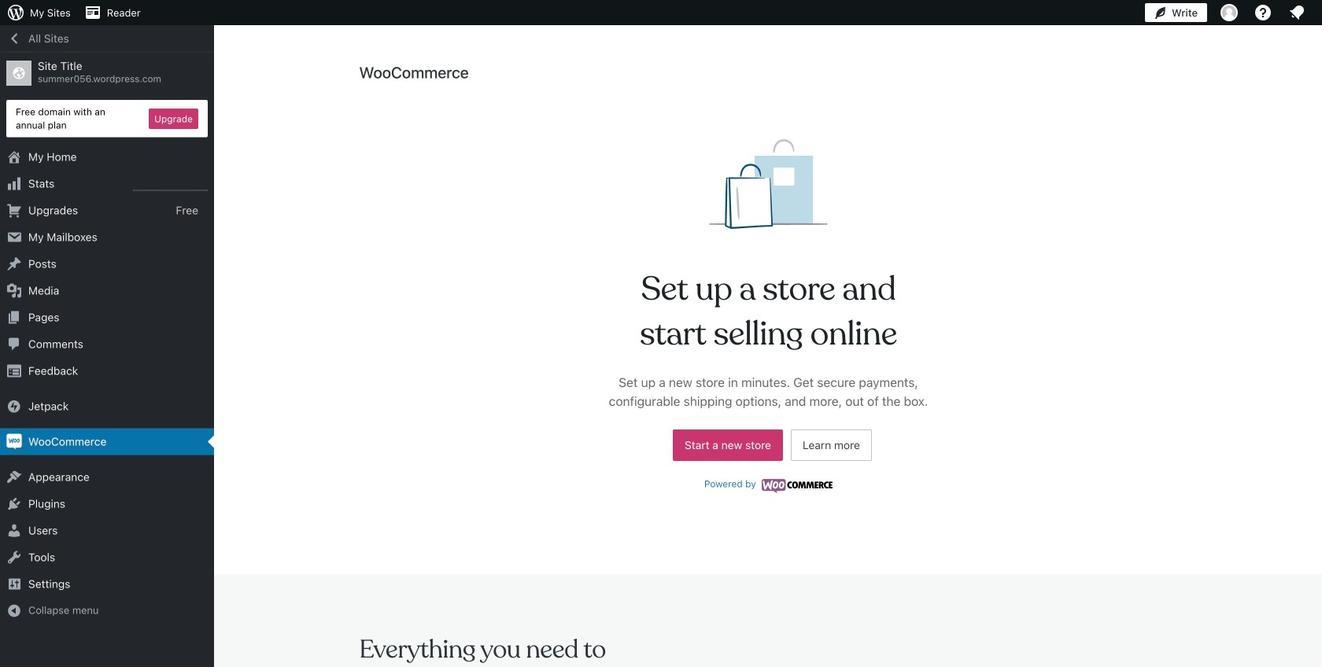 Task type: describe. For each thing, give the bounding box(es) containing it.
1 list item from the top
[[1315, 80, 1322, 154]]

2 img image from the top
[[6, 434, 22, 450]]

help image
[[1254, 3, 1273, 22]]

highest hourly views 0 image
[[133, 181, 208, 191]]

my profile image
[[1221, 4, 1238, 21]]

3 list item from the top
[[1315, 228, 1322, 286]]

manage your notifications image
[[1288, 3, 1306, 22]]

1 img image from the top
[[6, 399, 22, 414]]



Task type: locate. For each thing, give the bounding box(es) containing it.
list item
[[1315, 80, 1322, 154], [1315, 154, 1322, 228], [1315, 228, 1322, 286]]

1 vertical spatial img image
[[6, 434, 22, 450]]

img image
[[6, 399, 22, 414], [6, 434, 22, 450]]

0 vertical spatial img image
[[6, 399, 22, 414]]

2 list item from the top
[[1315, 154, 1322, 228]]



Task type: vqa. For each thing, say whether or not it's contained in the screenshot.
plugin icon
no



